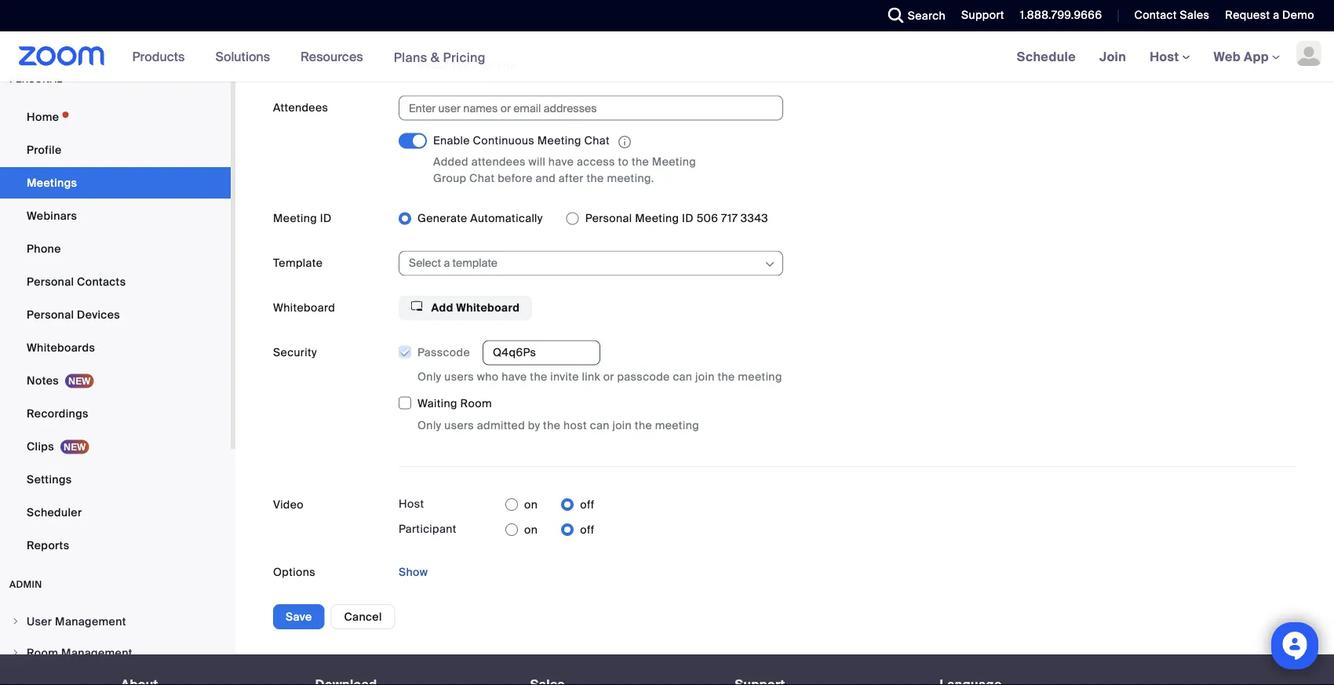 Task type: vqa. For each thing, say whether or not it's contained in the screenshot.
on related to Participant
yes



Task type: locate. For each thing, give the bounding box(es) containing it.
3 heading from the left
[[530, 678, 707, 685]]

show
[[399, 565, 428, 580]]

0 horizontal spatial chat
[[470, 171, 495, 185]]

0 horizontal spatial host
[[399, 497, 424, 511]]

2 whiteboard from the left
[[456, 301, 520, 315]]

on
[[524, 497, 538, 512], [524, 523, 538, 537]]

contact sales link
[[1123, 0, 1214, 31], [1135, 8, 1210, 22]]

1 horizontal spatial whiteboard
[[456, 301, 520, 315]]

1 whiteboard from the left
[[273, 301, 335, 315]]

0 vertical spatial users
[[445, 370, 474, 384]]

1 on from the top
[[524, 497, 538, 512]]

0 horizontal spatial join
[[613, 419, 632, 433]]

right image
[[11, 617, 20, 627]]

clips
[[27, 439, 54, 454]]

have inside "added attendees will have access to the meeting group chat before and after the meeting."
[[549, 154, 574, 169]]

1 vertical spatial management
[[61, 646, 133, 660]]

0 vertical spatial off
[[580, 497, 595, 512]]

demo
[[1283, 8, 1315, 22]]

None text field
[[483, 340, 601, 366]]

0 vertical spatial host
[[1150, 48, 1183, 65]]

id
[[320, 211, 332, 226], [682, 211, 694, 226]]

plans & pricing link
[[394, 49, 486, 65], [394, 49, 486, 65]]

717
[[721, 211, 738, 226]]

only users who have the invite link or passcode can join the meeting
[[418, 370, 782, 384]]

id left 506
[[682, 211, 694, 226]]

1 vertical spatial room
[[27, 646, 58, 660]]

recordings link
[[0, 398, 231, 430]]

1 vertical spatial have
[[502, 370, 527, 384]]

meeting
[[473, 57, 517, 72], [738, 370, 782, 384], [655, 419, 699, 433]]

room inside menu item
[[27, 646, 58, 660]]

notes
[[27, 373, 59, 388]]

meeting id
[[273, 211, 332, 226]]

add whiteboard
[[429, 301, 520, 315]]

2 users from the top
[[445, 419, 474, 433]]

management for room management
[[61, 646, 133, 660]]

1 vertical spatial off
[[580, 523, 595, 537]]

meeting up meeting. on the left of page
[[652, 154, 696, 169]]

on inside host option group
[[524, 497, 538, 512]]

show options image
[[764, 258, 776, 270]]

join
[[1100, 48, 1127, 65]]

solutions button
[[215, 31, 277, 82]]

users up waiting room
[[445, 370, 474, 384]]

waiting room
[[418, 396, 492, 411]]

chat inside enable continuous meeting chat application
[[584, 134, 610, 148]]

1 vertical spatial personal
[[27, 275, 74, 289]]

have up after
[[549, 154, 574, 169]]

off inside host option group
[[580, 497, 595, 512]]

0 vertical spatial management
[[55, 614, 126, 629]]

host
[[564, 419, 587, 433]]

1 vertical spatial can
[[590, 419, 610, 433]]

only for only users admitted by the host can join the meeting
[[418, 419, 442, 433]]

1 horizontal spatial have
[[549, 154, 574, 169]]

0 horizontal spatial meeting
[[473, 57, 517, 72]]

reports
[[27, 538, 69, 553]]

meeting up template
[[273, 211, 317, 226]]

web app button
[[1214, 48, 1280, 65]]

add
[[431, 301, 453, 315]]

add whiteboard button
[[399, 296, 532, 321]]

506
[[697, 211, 719, 226]]

recurring
[[418, 57, 470, 72]]

on inside participant option group
[[524, 523, 538, 537]]

room right right image
[[27, 646, 58, 660]]

1 horizontal spatial meeting
[[655, 419, 699, 433]]

on for host
[[524, 497, 538, 512]]

can right the host at the left
[[590, 419, 610, 433]]

meeting inside option group
[[635, 211, 679, 226]]

1 horizontal spatial host
[[1150, 48, 1183, 65]]

personal
[[585, 211, 632, 226], [27, 275, 74, 289], [27, 308, 74, 322]]

on up participant option group
[[524, 497, 538, 512]]

join right "passcode"
[[696, 370, 715, 384]]

0 vertical spatial on
[[524, 497, 538, 512]]

have for the
[[502, 370, 527, 384]]

0 horizontal spatial can
[[590, 419, 610, 433]]

none text field inside security group
[[483, 340, 601, 366]]

2 horizontal spatial meeting
[[738, 370, 782, 384]]

personal menu menu
[[0, 101, 231, 563]]

before
[[498, 171, 533, 185]]

have
[[549, 154, 574, 169], [502, 370, 527, 384]]

meetings navigation
[[1005, 31, 1334, 83]]

can
[[673, 370, 693, 384], [590, 419, 610, 433]]

support link
[[950, 0, 1009, 31], [962, 8, 1005, 22]]

search
[[908, 8, 946, 23]]

1 horizontal spatial join
[[696, 370, 715, 384]]

2 vertical spatial personal
[[27, 308, 74, 322]]

2 id from the left
[[682, 211, 694, 226]]

personal down meeting. on the left of page
[[585, 211, 632, 226]]

management down user management menu item
[[61, 646, 133, 660]]

room down who
[[460, 396, 492, 411]]

video
[[273, 497, 304, 512]]

0 horizontal spatial have
[[502, 370, 527, 384]]

chat up access
[[584, 134, 610, 148]]

enable continuous meeting chat
[[433, 134, 610, 148]]

personal down phone
[[27, 275, 74, 289]]

2 only from the top
[[418, 419, 442, 433]]

meeting down meeting. on the left of page
[[635, 211, 679, 226]]

off up participant option group
[[580, 497, 595, 512]]

meeting.
[[607, 171, 654, 185]]

2 off from the top
[[580, 523, 595, 537]]

meetings link
[[0, 167, 231, 199]]

whiteboard
[[273, 301, 335, 315], [456, 301, 520, 315]]

management for user management
[[55, 614, 126, 629]]

off
[[580, 497, 595, 512], [580, 523, 595, 537]]

personal meeting id 506 717 3343
[[585, 211, 768, 226]]

&
[[431, 49, 440, 65]]

on down host option group
[[524, 523, 538, 537]]

1 horizontal spatial chat
[[584, 134, 610, 148]]

chat inside "added attendees will have access to the meeting group chat before and after the meeting."
[[470, 171, 495, 185]]

can right "passcode"
[[673, 370, 693, 384]]

4 heading from the left
[[735, 678, 912, 685]]

0 vertical spatial join
[[696, 370, 715, 384]]

host down 'contact sales'
[[1150, 48, 1183, 65]]

contact
[[1135, 8, 1177, 22]]

0 vertical spatial personal
[[585, 211, 632, 226]]

personal
[[9, 73, 62, 85]]

have right who
[[502, 370, 527, 384]]

0 vertical spatial have
[[549, 154, 574, 169]]

phone
[[27, 242, 61, 256]]

1 vertical spatial chat
[[470, 171, 495, 185]]

settings link
[[0, 464, 231, 496]]

personal inside meeting id option group
[[585, 211, 632, 226]]

added
[[433, 154, 469, 169]]

personal up whiteboards
[[27, 308, 74, 322]]

1 vertical spatial only
[[418, 419, 442, 433]]

only up waiting at the bottom left
[[418, 370, 442, 384]]

personal for personal meeting id 506 717 3343
[[585, 211, 632, 226]]

host
[[1150, 48, 1183, 65], [399, 497, 424, 511]]

search button
[[877, 0, 950, 31]]

sales
[[1180, 8, 1210, 22]]

whiteboard right add
[[456, 301, 520, 315]]

1.888.799.9666 button
[[1009, 0, 1106, 31], [1020, 8, 1102, 22]]

0 vertical spatial room
[[460, 396, 492, 411]]

save
[[286, 610, 312, 624]]

id up template
[[320, 211, 332, 226]]

participant
[[399, 522, 457, 537]]

1.888.799.9666 button up schedule
[[1009, 0, 1106, 31]]

only down waiting at the bottom left
[[418, 419, 442, 433]]

Persistent Chat, enter email address,Enter user names or email addresses text field
[[409, 96, 759, 120]]

profile picture image
[[1297, 41, 1322, 66]]

products button
[[132, 31, 192, 82]]

profile link
[[0, 134, 231, 166]]

1 only from the top
[[418, 370, 442, 384]]

support
[[962, 8, 1005, 22]]

meeting up "added attendees will have access to the meeting group chat before and after the meeting."
[[538, 134, 582, 148]]

0 vertical spatial chat
[[584, 134, 610, 148]]

admin menu menu
[[0, 607, 231, 685]]

users down waiting room
[[445, 419, 474, 433]]

off down host option group
[[580, 523, 595, 537]]

users
[[445, 370, 474, 384], [445, 419, 474, 433]]

whiteboards
[[27, 340, 95, 355]]

0 horizontal spatial whiteboard
[[273, 301, 335, 315]]

user management menu item
[[0, 607, 231, 637]]

1 vertical spatial on
[[524, 523, 538, 537]]

0 vertical spatial can
[[673, 370, 693, 384]]

show button
[[399, 560, 428, 585]]

0 horizontal spatial room
[[27, 646, 58, 660]]

management up "room management"
[[55, 614, 126, 629]]

banner
[[0, 31, 1334, 83]]

1 users from the top
[[445, 370, 474, 384]]

who
[[477, 370, 499, 384]]

have inside security group
[[502, 370, 527, 384]]

security group
[[398, 340, 1297, 434]]

host up 'participant'
[[399, 497, 424, 511]]

resources button
[[301, 31, 370, 82]]

whiteboard down template
[[273, 301, 335, 315]]

only
[[418, 370, 442, 384], [418, 419, 442, 433]]

1 horizontal spatial room
[[460, 396, 492, 411]]

heading
[[121, 678, 287, 685], [315, 678, 502, 685], [530, 678, 707, 685], [735, 678, 912, 685]]

0 horizontal spatial id
[[320, 211, 332, 226]]

1 off from the top
[[580, 497, 595, 512]]

contact sales
[[1135, 8, 1210, 22]]

off inside participant option group
[[580, 523, 595, 537]]

attendees
[[472, 154, 526, 169]]

room management
[[27, 646, 133, 660]]

only for only users who have the invite link or passcode can join the meeting
[[418, 370, 442, 384]]

management
[[55, 614, 126, 629], [61, 646, 133, 660]]

join right the host at the left
[[613, 419, 632, 433]]

1 vertical spatial users
[[445, 419, 474, 433]]

1 horizontal spatial id
[[682, 211, 694, 226]]

products
[[132, 48, 185, 65]]

2 on from the top
[[524, 523, 538, 537]]

save button
[[273, 605, 325, 630]]

0 vertical spatial only
[[418, 370, 442, 384]]

participant option group
[[506, 517, 595, 543]]

chat down attendees on the left of the page
[[470, 171, 495, 185]]

host option group
[[506, 492, 595, 517]]



Task type: describe. For each thing, give the bounding box(es) containing it.
meeting inside application
[[538, 134, 582, 148]]

generate automatically
[[418, 211, 543, 226]]

id inside meeting id option group
[[682, 211, 694, 226]]

users for admitted
[[445, 419, 474, 433]]

user
[[27, 614, 52, 629]]

admin
[[9, 579, 42, 591]]

security
[[273, 345, 317, 360]]

plans & pricing
[[394, 49, 486, 65]]

devices
[[77, 308, 120, 322]]

1 heading from the left
[[121, 678, 287, 685]]

host button
[[1150, 48, 1190, 65]]

3343
[[741, 211, 768, 226]]

home
[[27, 110, 59, 124]]

waiting
[[418, 396, 458, 411]]

room inside security group
[[460, 396, 492, 411]]

passcode
[[617, 370, 670, 384]]

meeting inside "added attendees will have access to the meeting group chat before and after the meeting."
[[652, 154, 696, 169]]

group
[[433, 171, 467, 185]]

settings
[[27, 472, 72, 487]]

personal devices
[[27, 308, 120, 322]]

or
[[603, 370, 614, 384]]

have for access
[[549, 154, 574, 169]]

0 vertical spatial meeting
[[473, 57, 517, 72]]

schedule link
[[1005, 31, 1088, 82]]

reports link
[[0, 530, 231, 561]]

app
[[1244, 48, 1269, 65]]

1 id from the left
[[320, 211, 332, 226]]

2 heading from the left
[[315, 678, 502, 685]]

contacts
[[77, 275, 126, 289]]

2 vertical spatial meeting
[[655, 419, 699, 433]]

continuous
[[473, 134, 535, 148]]

right image
[[11, 649, 20, 658]]

room management menu item
[[0, 638, 231, 668]]

plans
[[394, 49, 427, 65]]

pricing
[[443, 49, 486, 65]]

recordings
[[27, 406, 89, 421]]

resources
[[301, 48, 363, 65]]

request a demo
[[1226, 8, 1315, 22]]

join link
[[1088, 31, 1138, 82]]

enable
[[433, 134, 470, 148]]

recurring meeting
[[418, 57, 517, 72]]

and
[[536, 171, 556, 185]]

enable continuous meeting chat application
[[433, 133, 732, 150]]

personal devices link
[[0, 299, 231, 331]]

1.888.799.9666 button up schedule link
[[1020, 8, 1102, 22]]

1 horizontal spatial can
[[673, 370, 693, 384]]

request
[[1226, 8, 1270, 22]]

by
[[528, 419, 540, 433]]

whiteboards link
[[0, 332, 231, 364]]

1 vertical spatial host
[[399, 497, 424, 511]]

host inside meetings navigation
[[1150, 48, 1183, 65]]

automatically
[[470, 211, 543, 226]]

passcode
[[418, 345, 470, 360]]

profile
[[27, 143, 62, 157]]

notes link
[[0, 365, 231, 397]]

meeting id option group
[[399, 206, 1297, 231]]

scheduler link
[[0, 497, 231, 528]]

off for participant
[[580, 523, 595, 537]]

phone link
[[0, 233, 231, 265]]

webinars link
[[0, 200, 231, 232]]

only users admitted by the host can join the meeting
[[418, 419, 699, 433]]

learn more about enable continuous meeting chat image
[[614, 135, 636, 149]]

user management
[[27, 614, 126, 629]]

banner containing products
[[0, 31, 1334, 83]]

web
[[1214, 48, 1241, 65]]

admitted
[[477, 419, 525, 433]]

select meeting template text field
[[409, 252, 763, 275]]

cancel
[[344, 610, 382, 624]]

clips link
[[0, 431, 231, 463]]

home link
[[0, 101, 231, 133]]

will
[[529, 154, 546, 169]]

a
[[1273, 8, 1280, 22]]

personal contacts link
[[0, 266, 231, 298]]

meetings
[[27, 176, 77, 190]]

generate
[[418, 211, 468, 226]]

schedule
[[1017, 48, 1076, 65]]

scheduler
[[27, 505, 82, 520]]

personal for personal contacts
[[27, 275, 74, 289]]

personal for personal devices
[[27, 308, 74, 322]]

1 vertical spatial join
[[613, 419, 632, 433]]

cancel button
[[331, 605, 395, 630]]

zoom logo image
[[19, 46, 105, 66]]

users for who
[[445, 370, 474, 384]]

whiteboard inside button
[[456, 301, 520, 315]]

1 vertical spatial meeting
[[738, 370, 782, 384]]

personal contacts
[[27, 275, 126, 289]]

solutions
[[215, 48, 270, 65]]

off for host
[[580, 497, 595, 512]]

webinars
[[27, 209, 77, 223]]

attendees
[[273, 100, 328, 115]]

product information navigation
[[121, 31, 498, 83]]

invite
[[550, 370, 579, 384]]

1.888.799.9666
[[1020, 8, 1102, 22]]

template
[[273, 256, 323, 270]]

on for participant
[[524, 523, 538, 537]]

web app
[[1214, 48, 1269, 65]]



